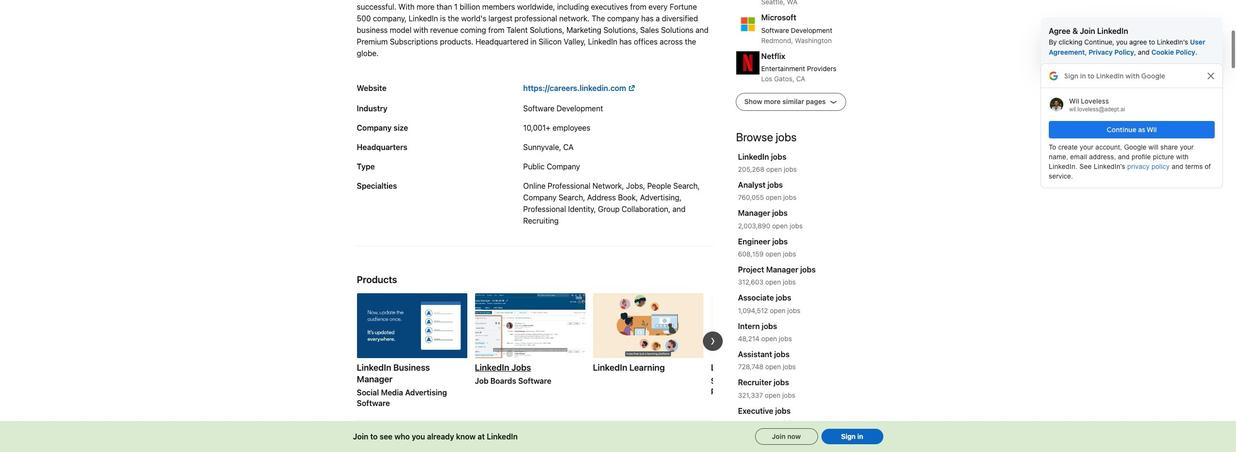 Task type: locate. For each thing, give the bounding box(es) containing it.
linkedin learning image
[[593, 293, 703, 358]]

linkedin jobs image
[[475, 293, 585, 358]]

linkedin pages image
[[711, 293, 822, 358]]



Task type: describe. For each thing, give the bounding box(es) containing it.
linkedin business manager image
[[357, 293, 467, 358]]



Task type: vqa. For each thing, say whether or not it's contained in the screenshot.
the City, state, or zip code TEXT FIELD
no



